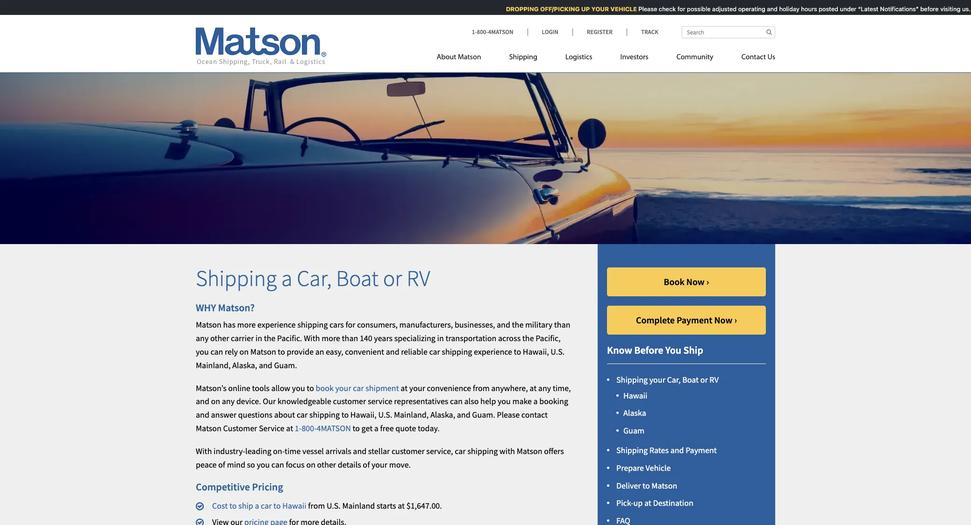 Task type: describe. For each thing, give the bounding box(es) containing it.
car down the pricing
[[261, 501, 272, 512]]

customer inside at your convenience from anywhere, at any time, and on any device. our knowledgeable customer service representatives can also help you make a booking and answer questions about car shipping to hawaii, u.s. mainland, alaska, and guam. please contact matson customer service at
[[333, 396, 366, 407]]

starts
[[377, 501, 396, 512]]

1 horizontal spatial any
[[222, 396, 235, 407]]

holiday
[[775, 5, 795, 13]]

your inside 'with industry-leading on-time vessel arrivals and stellar customer service, car shipping with matson offers peace of mind so you can focus on other details of your move.'
[[371, 460, 387, 470]]

pick-up at destination
[[616, 498, 693, 509]]

know before you ship section
[[586, 245, 787, 526]]

pick-
[[616, 498, 633, 509]]

shipping a car, boat or rv
[[196, 265, 430, 293]]

about
[[437, 54, 456, 61]]

$1,647.00.
[[406, 501, 442, 512]]

contact us
[[741, 54, 775, 61]]

hawaii, inside at your convenience from anywhere, at any time, and on any device. our knowledgeable customer service representatives can also help you make a booking and answer questions about car shipping to hawaii, u.s. mainland, alaska, and guam. please contact matson customer service at
[[350, 410, 377, 421]]

pricing
[[252, 481, 283, 494]]

you
[[665, 344, 681, 357]]

to inside know before you ship section
[[643, 481, 650, 491]]

book
[[664, 276, 685, 288]]

for inside matson has more experience shipping cars for consumers, manufacturers, businesses, and the military than any other carrier in the pacific. with more than 140 years specializing in transportation across the pacific, you can rely on matson to provide an easy, convenient and reliable car shipping experience to hawaii, u.s. mainland, alaska, and guam.
[[346, 320, 355, 331]]

easy,
[[326, 347, 343, 357]]

track
[[641, 28, 658, 36]]

1- for 1-800-4matson to get a free quote today.
[[295, 423, 302, 434]]

details
[[338, 460, 361, 470]]

matson inside know before you ship section
[[652, 481, 677, 491]]

offers
[[544, 446, 564, 457]]

get
[[362, 423, 373, 434]]

4matson for 1-800-4matson
[[488, 28, 513, 36]]

1 horizontal spatial please
[[634, 5, 653, 13]]

about matson link
[[437, 49, 495, 68]]

rv for shipping a car, boat or rv
[[407, 265, 430, 293]]

peace
[[196, 460, 217, 470]]

with
[[499, 446, 515, 457]]

matson's online tools allow you to book your car shipment
[[196, 383, 399, 394]]

visiting
[[936, 5, 956, 13]]

cost to ship a car to hawaii from u.s. mainland starts at $1,647.00.
[[212, 501, 442, 512]]

with inside matson has more experience shipping cars for consumers, manufacturers, businesses, and the military than any other carrier in the pacific. with more than 140 years specializing in transportation across the pacific, you can rely on matson to provide an easy, convenient and reliable car shipping experience to hawaii, u.s. mainland, alaska, and guam.
[[304, 333, 320, 344]]

time
[[285, 446, 301, 457]]

to left ship
[[229, 501, 237, 512]]

the left pacific.
[[264, 333, 275, 344]]

top menu navigation
[[437, 49, 775, 68]]

arrivals
[[325, 446, 351, 457]]

can inside matson has more experience shipping cars for consumers, manufacturers, businesses, and the military than any other carrier in the pacific. with more than 140 years specializing in transportation across the pacific, you can rely on matson to provide an easy, convenient and reliable car shipping experience to hawaii, u.s. mainland, alaska, and guam.
[[211, 347, 223, 357]]

can inside at your convenience from anywhere, at any time, and on any device. our knowledgeable customer service representatives can also help you make a booking and answer questions about car shipping to hawaii, u.s. mainland, alaska, and guam. please contact matson customer service at
[[450, 396, 463, 407]]

posted
[[814, 5, 834, 13]]

from inside at your convenience from anywhere, at any time, and on any device. our knowledgeable customer service representatives can also help you make a booking and answer questions about car shipping to hawaii, u.s. mainland, alaska, and guam. please contact matson customer service at
[[473, 383, 490, 394]]

before
[[916, 5, 934, 13]]

login link
[[527, 28, 572, 36]]

0 horizontal spatial u.s.
[[327, 501, 341, 512]]

car left shipment
[[353, 383, 364, 394]]

competitive
[[196, 481, 250, 494]]

shipping for shipping
[[509, 54, 537, 61]]

shipping for shipping a car, boat or rv
[[196, 265, 277, 293]]

the down military
[[522, 333, 534, 344]]

pacific.
[[277, 333, 302, 344]]

and left holiday
[[763, 5, 773, 13]]

matson?
[[218, 301, 255, 314]]

shipping for shipping your car, boat or rv
[[616, 375, 648, 385]]

Search search field
[[682, 26, 775, 38]]

dropping
[[502, 5, 534, 13]]

pacific,
[[536, 333, 561, 344]]

hawaii link
[[623, 390, 647, 401]]

contact us link
[[727, 49, 775, 68]]

shipping left the cars in the left of the page
[[297, 320, 328, 331]]

representatives
[[394, 396, 448, 407]]

destination
[[653, 498, 693, 509]]

anywhere,
[[491, 383, 528, 394]]

you inside matson has more experience shipping cars for consumers, manufacturers, businesses, and the military than any other carrier in the pacific. with more than 140 years specializing in transportation across the pacific, you can rely on matson to provide an easy, convenient and reliable car shipping experience to hawaii, u.s. mainland, alaska, and guam.
[[196, 347, 209, 357]]

guam
[[623, 426, 644, 437]]

investors link
[[606, 49, 662, 68]]

our
[[263, 396, 276, 407]]

rates
[[649, 445, 669, 456]]

free
[[380, 423, 394, 434]]

shipping for shipping rates and payment
[[616, 445, 648, 456]]

community link
[[662, 49, 727, 68]]

book now ›
[[664, 276, 709, 288]]

shipping rates and payment
[[616, 445, 717, 456]]

car, for a
[[297, 265, 332, 293]]

service
[[259, 423, 284, 434]]

service,
[[426, 446, 453, 457]]

so
[[247, 460, 255, 470]]

on inside at your convenience from anywhere, at any time, and on any device. our knowledgeable customer service representatives can also help you make a booking and answer questions about car shipping to hawaii, u.s. mainland, alaska, and guam. please contact matson customer service at
[[211, 396, 220, 407]]

shipping inside 'with industry-leading on-time vessel arrivals and stellar customer service, car shipping with matson offers peace of mind so you can focus on other details of your move.'
[[467, 446, 498, 457]]

and left answer
[[196, 410, 209, 421]]

with industry-leading on-time vessel arrivals and stellar customer service, car shipping with matson offers peace of mind so you can focus on other details of your move.
[[196, 446, 564, 470]]

deliver to matson link
[[616, 481, 677, 491]]

logistics link
[[551, 49, 606, 68]]

hours
[[797, 5, 813, 13]]

your right book
[[335, 383, 351, 394]]

please inside at your convenience from anywhere, at any time, and on any device. our knowledgeable customer service representatives can also help you make a booking and answer questions about car shipping to hawaii, u.s. mainland, alaska, and guam. please contact matson customer service at
[[497, 410, 520, 421]]

dropping off/picking up your vehicle please check for possible adjusted operating and holiday hours posted under "latest notifications" before visiting us.
[[502, 5, 966, 13]]

why matson?
[[196, 301, 255, 314]]

up
[[577, 5, 585, 13]]

alaska, inside matson has more experience shipping cars for consumers, manufacturers, businesses, and the military than any other carrier in the pacific. with more than 140 years specializing in transportation across the pacific, you can rely on matson to provide an easy, convenient and reliable car shipping experience to hawaii, u.s. mainland, alaska, and guam.
[[232, 360, 257, 371]]

off/picking
[[536, 5, 575, 13]]

cost
[[212, 501, 228, 512]]

shipping down "transportation"
[[442, 347, 472, 357]]

any inside matson has more experience shipping cars for consumers, manufacturers, businesses, and the military than any other carrier in the pacific. with more than 140 years specializing in transportation across the pacific, you can rely on matson to provide an easy, convenient and reliable car shipping experience to hawaii, u.s. mainland, alaska, and guam.
[[196, 333, 209, 344]]

know
[[607, 344, 632, 357]]

across
[[498, 333, 521, 344]]

to down pacific.
[[278, 347, 285, 357]]

boat for a
[[336, 265, 379, 293]]

pick-up at destination link
[[616, 498, 693, 509]]

2 horizontal spatial any
[[538, 383, 551, 394]]

deliver to matson
[[616, 481, 677, 491]]

complete
[[636, 315, 675, 326]]

alaska, inside at your convenience from anywhere, at any time, and on any device. our knowledgeable customer service representatives can also help you make a booking and answer questions about car shipping to hawaii, u.s. mainland, alaska, and guam. please contact matson customer service at
[[430, 410, 455, 421]]

under
[[836, 5, 852, 13]]

2 in from the left
[[437, 333, 444, 344]]

the up across
[[512, 320, 524, 331]]

about matson
[[437, 54, 481, 61]]

0 vertical spatial for
[[673, 5, 681, 13]]

mainland
[[342, 501, 375, 512]]

1 vertical spatial payment
[[686, 445, 717, 456]]

1 vertical spatial hawaii
[[282, 501, 306, 512]]

and down the matson's
[[196, 396, 209, 407]]

carrier
[[231, 333, 254, 344]]

0 vertical spatial than
[[554, 320, 570, 331]]

car inside 'with industry-leading on-time vessel arrivals and stellar customer service, car shipping with matson offers peace of mind so you can focus on other details of your move.'
[[455, 446, 466, 457]]

why
[[196, 301, 216, 314]]

0 horizontal spatial than
[[342, 333, 358, 344]]

800- for 1-800-4matson to get a free quote today.
[[302, 423, 317, 434]]

0 horizontal spatial more
[[237, 320, 256, 331]]

1 vertical spatial 1-800-4matson link
[[295, 423, 351, 434]]

other inside 'with industry-leading on-time vessel arrivals and stellar customer service, car shipping with matson offers peace of mind so you can focus on other details of your move.'
[[317, 460, 336, 470]]

before
[[634, 344, 663, 357]]

about
[[274, 410, 295, 421]]

with inside 'with industry-leading on-time vessel arrivals and stellar customer service, car shipping with matson offers peace of mind so you can focus on other details of your move.'
[[196, 446, 212, 457]]

consumers,
[[357, 320, 398, 331]]

stellar
[[368, 446, 390, 457]]

mind
[[227, 460, 245, 470]]

customer
[[223, 423, 257, 434]]

knowledgeable
[[278, 396, 331, 407]]

shipping link
[[495, 49, 551, 68]]

questions
[[238, 410, 273, 421]]

shipment
[[366, 383, 399, 394]]

answer
[[211, 410, 236, 421]]

matson inside at your convenience from anywhere, at any time, and on any device. our knowledgeable customer service representatives can also help you make a booking and answer questions about car shipping to hawaii, u.s. mainland, alaska, and guam. please contact matson customer service at
[[196, 423, 221, 434]]



Task type: vqa. For each thing, say whether or not it's contained in the screenshot.
Japan
no



Task type: locate. For each thing, give the bounding box(es) containing it.
experience down across
[[474, 347, 512, 357]]

2 of from the left
[[363, 460, 370, 470]]

ship
[[683, 344, 703, 357]]

book
[[316, 383, 334, 394]]

0 horizontal spatial or
[[383, 265, 402, 293]]

matson right with
[[517, 446, 542, 457]]

at down about
[[286, 423, 293, 434]]

and right rates
[[670, 445, 684, 456]]

u.s. inside matson has more experience shipping cars for consumers, manufacturers, businesses, and the military than any other carrier in the pacific. with more than 140 years specializing in transportation across the pacific, you can rely on matson to provide an easy, convenient and reliable car shipping experience to hawaii, u.s. mainland, alaska, and guam.
[[551, 347, 565, 357]]

1 vertical spatial please
[[497, 410, 520, 421]]

1 horizontal spatial of
[[363, 460, 370, 470]]

0 vertical spatial u.s.
[[551, 347, 565, 357]]

to inside at your convenience from anywhere, at any time, and on any device. our knowledgeable customer service representatives can also help you make a booking and answer questions about car shipping to hawaii, u.s. mainland, alaska, and guam. please contact matson customer service at
[[341, 410, 349, 421]]

0 horizontal spatial 800-
[[302, 423, 317, 434]]

0 horizontal spatial customer
[[333, 396, 366, 407]]

guam. inside at your convenience from anywhere, at any time, and on any device. our knowledgeable customer service representatives can also help you make a booking and answer questions about car shipping to hawaii, u.s. mainland, alaska, and guam. please contact matson customer service at
[[472, 410, 495, 421]]

search image
[[766, 29, 772, 35]]

1 vertical spatial alaska,
[[430, 410, 455, 421]]

1 vertical spatial more
[[322, 333, 340, 344]]

an
[[315, 347, 324, 357]]

you inside 'with industry-leading on-time vessel arrivals and stellar customer service, car shipping with matson offers peace of mind so you can focus on other details of your move.'
[[257, 460, 270, 470]]

and inside 'with industry-leading on-time vessel arrivals and stellar customer service, car shipping with matson offers peace of mind so you can focus on other details of your move.'
[[353, 446, 366, 457]]

banner image
[[0, 58, 971, 245]]

track link
[[627, 28, 658, 36]]

vehicle
[[606, 5, 633, 13]]

hawaii, down pacific,
[[523, 347, 549, 357]]

mainland, inside matson has more experience shipping cars for consumers, manufacturers, businesses, and the military than any other carrier in the pacific. with more than 140 years specializing in transportation across the pacific, you can rely on matson to provide an easy, convenient and reliable car shipping experience to hawaii, u.s. mainland, alaska, and guam.
[[196, 360, 231, 371]]

0 horizontal spatial other
[[210, 333, 229, 344]]

1 horizontal spatial car,
[[667, 375, 681, 385]]

0 vertical spatial payment
[[677, 315, 712, 326]]

please down make
[[497, 410, 520, 421]]

at inside know before you ship section
[[644, 498, 651, 509]]

0 horizontal spatial guam.
[[274, 360, 297, 371]]

1 vertical spatial 4matson
[[317, 423, 351, 434]]

car down "knowledgeable"
[[297, 410, 308, 421]]

make
[[512, 396, 532, 407]]

specializing
[[394, 333, 436, 344]]

1 of from the left
[[218, 460, 225, 470]]

0 horizontal spatial car,
[[297, 265, 332, 293]]

shipping left with
[[467, 446, 498, 457]]

please left "check"
[[634, 5, 653, 13]]

1 horizontal spatial u.s.
[[378, 410, 392, 421]]

and up tools
[[259, 360, 272, 371]]

800- up about matson link
[[477, 28, 488, 36]]

and up details
[[353, 446, 366, 457]]

1 horizontal spatial more
[[322, 333, 340, 344]]

1 vertical spatial u.s.
[[378, 410, 392, 421]]

can down on-
[[271, 460, 284, 470]]

car inside at your convenience from anywhere, at any time, and on any device. our knowledgeable customer service representatives can also help you make a booking and answer questions about car shipping to hawaii, u.s. mainland, alaska, and guam. please contact matson customer service at
[[297, 410, 308, 421]]

4matson up 'arrivals'
[[317, 423, 351, 434]]

than up pacific,
[[554, 320, 570, 331]]

manufacturers,
[[399, 320, 453, 331]]

guam. down provide
[[274, 360, 297, 371]]

customer up move.
[[392, 446, 425, 457]]

2 horizontal spatial on
[[306, 460, 315, 470]]

your
[[587, 5, 604, 13]]

0 horizontal spatial mainland,
[[196, 360, 231, 371]]

other inside matson has more experience shipping cars for consumers, manufacturers, businesses, and the military than any other carrier in the pacific. with more than 140 years specializing in transportation across the pacific, you can rely on matson to provide an easy, convenient and reliable car shipping experience to hawaii, u.s. mainland, alaska, and guam.
[[210, 333, 229, 344]]

2 vertical spatial on
[[306, 460, 315, 470]]

1 in from the left
[[256, 333, 262, 344]]

on inside matson has more experience shipping cars for consumers, manufacturers, businesses, and the military than any other carrier in the pacific. with more than 140 years specializing in transportation across the pacific, you can rely on matson to provide an easy, convenient and reliable car shipping experience to hawaii, u.s. mainland, alaska, and guam.
[[240, 347, 249, 357]]

matson down answer
[[196, 423, 221, 434]]

can inside 'with industry-leading on-time vessel arrivals and stellar customer service, car shipping with matson offers peace of mind so you can focus on other details of your move.'
[[271, 460, 284, 470]]

1 horizontal spatial alaska,
[[430, 410, 455, 421]]

your inside at your convenience from anywhere, at any time, and on any device. our knowledgeable customer service representatives can also help you make a booking and answer questions about car shipping to hawaii, u.s. mainland, alaska, and guam. please contact matson customer service at
[[409, 383, 425, 394]]

check
[[654, 5, 671, 13]]

1 horizontal spatial customer
[[392, 446, 425, 457]]

1 horizontal spatial experience
[[474, 347, 512, 357]]

at up representatives
[[401, 383, 408, 394]]

shipping down login link
[[509, 54, 537, 61]]

on down the vessel
[[306, 460, 315, 470]]

and inside know before you ship section
[[670, 445, 684, 456]]

also
[[464, 396, 479, 407]]

booking
[[539, 396, 568, 407]]

1 vertical spatial experience
[[474, 347, 512, 357]]

investors
[[620, 54, 648, 61]]

contact
[[741, 54, 766, 61]]

u.s. inside at your convenience from anywhere, at any time, and on any device. our knowledgeable customer service representatives can also help you make a booking and answer questions about car shipping to hawaii, u.s. mainland, alaska, and guam. please contact matson customer service at
[[378, 410, 392, 421]]

vessel
[[302, 446, 324, 457]]

car inside matson has more experience shipping cars for consumers, manufacturers, businesses, and the military than any other carrier in the pacific. with more than 140 years specializing in transportation across the pacific, you can rely on matson to provide an easy, convenient and reliable car shipping experience to hawaii, u.s. mainland, alaska, and guam.
[[429, 347, 440, 357]]

shipping up matson? at the bottom of the page
[[196, 265, 277, 293]]

1 horizontal spatial 1-800-4matson link
[[472, 28, 527, 36]]

1 vertical spatial any
[[538, 383, 551, 394]]

at right starts
[[398, 501, 405, 512]]

in right carrier
[[256, 333, 262, 344]]

0 vertical spatial on
[[240, 347, 249, 357]]

rv
[[407, 265, 430, 293], [710, 375, 719, 385]]

of right details
[[363, 460, 370, 470]]

any up 'booking'
[[538, 383, 551, 394]]

1 horizontal spatial now ›
[[714, 315, 737, 326]]

convenient
[[345, 347, 384, 357]]

shipping up hawaii link
[[616, 375, 648, 385]]

you
[[196, 347, 209, 357], [292, 383, 305, 394], [498, 396, 511, 407], [257, 460, 270, 470]]

800- for 1-800-4matson
[[477, 28, 488, 36]]

or inside know before you ship section
[[700, 375, 708, 385]]

convenience
[[427, 383, 471, 394]]

800-
[[477, 28, 488, 36], [302, 423, 317, 434]]

and up across
[[497, 320, 510, 331]]

matson down carrier
[[250, 347, 276, 357]]

1 horizontal spatial than
[[554, 320, 570, 331]]

1-800-4matson link down dropping
[[472, 28, 527, 36]]

None search field
[[682, 26, 775, 38]]

0 horizontal spatial now ›
[[686, 276, 709, 288]]

prepare
[[616, 463, 644, 474]]

any up answer
[[222, 396, 235, 407]]

ship
[[238, 501, 253, 512]]

payment up ship
[[677, 315, 712, 326]]

1 vertical spatial boat
[[682, 375, 699, 385]]

0 horizontal spatial hawaii
[[282, 501, 306, 512]]

a
[[281, 265, 292, 293], [533, 396, 538, 407], [374, 423, 379, 434], [255, 501, 259, 512]]

1 horizontal spatial in
[[437, 333, 444, 344]]

now › inside book now › link
[[686, 276, 709, 288]]

0 vertical spatial can
[[211, 347, 223, 357]]

on
[[240, 347, 249, 357], [211, 396, 220, 407], [306, 460, 315, 470]]

1- for 1-800-4matson
[[472, 28, 477, 36]]

us.
[[958, 5, 966, 13]]

or for shipping a car, boat or rv
[[383, 265, 402, 293]]

1- up about matson link
[[472, 28, 477, 36]]

guam. down help
[[472, 410, 495, 421]]

from left mainland
[[308, 501, 325, 512]]

alaska,
[[232, 360, 257, 371], [430, 410, 455, 421]]

customer down book your car shipment link on the left bottom
[[333, 396, 366, 407]]

800- up the vessel
[[302, 423, 317, 434]]

1 vertical spatial other
[[317, 460, 336, 470]]

4matson down dropping
[[488, 28, 513, 36]]

mainland, inside at your convenience from anywhere, at any time, and on any device. our knowledgeable customer service representatives can also help you make a booking and answer questions about car shipping to hawaii, u.s. mainland, alaska, and guam. please contact matson customer service at
[[394, 410, 429, 421]]

0 vertical spatial guam.
[[274, 360, 297, 371]]

register link
[[572, 28, 627, 36]]

you right so
[[257, 460, 270, 470]]

more up easy,
[[322, 333, 340, 344]]

to down across
[[514, 347, 521, 357]]

1 horizontal spatial hawaii
[[623, 390, 647, 401]]

for
[[673, 5, 681, 13], [346, 320, 355, 331]]

to down the pricing
[[273, 501, 281, 512]]

any down why
[[196, 333, 209, 344]]

rv for shipping your car, boat or rv
[[710, 375, 719, 385]]

tools
[[252, 383, 270, 394]]

service
[[368, 396, 392, 407]]

or for shipping your car, boat or rv
[[700, 375, 708, 385]]

blue matson logo with ocean, shipping, truck, rail and logistics written beneath it. image
[[196, 28, 327, 66]]

of left mind
[[218, 460, 225, 470]]

u.s.
[[551, 347, 565, 357], [378, 410, 392, 421], [327, 501, 341, 512]]

focus
[[286, 460, 305, 470]]

from up help
[[473, 383, 490, 394]]

adjusted
[[708, 5, 732, 13]]

1 vertical spatial on
[[211, 396, 220, 407]]

possible
[[683, 5, 706, 13]]

2 vertical spatial can
[[271, 460, 284, 470]]

boat inside know before you ship section
[[682, 375, 699, 385]]

your down know before you ship
[[649, 375, 665, 385]]

4matson for 1-800-4matson to get a free quote today.
[[317, 423, 351, 434]]

for right the cars in the left of the page
[[346, 320, 355, 331]]

years
[[374, 333, 393, 344]]

us
[[768, 54, 775, 61]]

now › inside complete payment now › link
[[714, 315, 737, 326]]

1 horizontal spatial boat
[[682, 375, 699, 385]]

matson right about
[[458, 54, 481, 61]]

2 vertical spatial u.s.
[[327, 501, 341, 512]]

or
[[383, 265, 402, 293], [700, 375, 708, 385]]

your up representatives
[[409, 383, 425, 394]]

online
[[228, 383, 250, 394]]

can left rely
[[211, 347, 223, 357]]

of
[[218, 460, 225, 470], [363, 460, 370, 470]]

0 vertical spatial car,
[[297, 265, 332, 293]]

leading
[[245, 446, 271, 457]]

1 horizontal spatial mainland,
[[394, 410, 429, 421]]

matson down why
[[196, 320, 221, 331]]

1 vertical spatial mainland,
[[394, 410, 429, 421]]

and down years in the bottom left of the page
[[386, 347, 399, 357]]

with
[[304, 333, 320, 344], [196, 446, 212, 457]]

with up "peace"
[[196, 446, 212, 457]]

other down 'arrivals'
[[317, 460, 336, 470]]

for right "check"
[[673, 5, 681, 13]]

2 horizontal spatial can
[[450, 396, 463, 407]]

on down the matson's
[[211, 396, 220, 407]]

0 vertical spatial rv
[[407, 265, 430, 293]]

matson inside "top menu" navigation
[[458, 54, 481, 61]]

your inside know before you ship section
[[649, 375, 665, 385]]

0 vertical spatial alaska,
[[232, 360, 257, 371]]

u.s. up free
[[378, 410, 392, 421]]

your down stellar
[[371, 460, 387, 470]]

a inside at your convenience from anywhere, at any time, and on any device. our knowledgeable customer service representatives can also help you make a booking and answer questions about car shipping to hawaii, u.s. mainland, alaska, and guam. please contact matson customer service at
[[533, 396, 538, 407]]

0 vertical spatial customer
[[333, 396, 366, 407]]

shipping up prepare
[[616, 445, 648, 456]]

shipping down "knowledgeable"
[[309, 410, 340, 421]]

you down anywhere,
[[498, 396, 511, 407]]

device.
[[236, 396, 261, 407]]

1 vertical spatial rv
[[710, 375, 719, 385]]

provide
[[287, 347, 314, 357]]

car right reliable
[[429, 347, 440, 357]]

operating
[[734, 5, 761, 13]]

4matson
[[488, 28, 513, 36], [317, 423, 351, 434]]

help
[[480, 396, 496, 407]]

0 horizontal spatial 1-800-4matson link
[[295, 423, 351, 434]]

1 horizontal spatial for
[[673, 5, 681, 13]]

0 horizontal spatial boat
[[336, 265, 379, 293]]

0 vertical spatial 800-
[[477, 28, 488, 36]]

0 vertical spatial with
[[304, 333, 320, 344]]

1 vertical spatial or
[[700, 375, 708, 385]]

at right up on the bottom
[[644, 498, 651, 509]]

rely
[[225, 347, 238, 357]]

1 horizontal spatial or
[[700, 375, 708, 385]]

on right rely
[[240, 347, 249, 357]]

hawaii inside know before you ship section
[[623, 390, 647, 401]]

0 vertical spatial or
[[383, 265, 402, 293]]

hawaii down the pricing
[[282, 501, 306, 512]]

military
[[525, 320, 552, 331]]

payment right rates
[[686, 445, 717, 456]]

1 horizontal spatial can
[[271, 460, 284, 470]]

competitive pricing
[[196, 481, 283, 494]]

1 horizontal spatial guam.
[[472, 410, 495, 421]]

1-800-4matson link
[[472, 28, 527, 36], [295, 423, 351, 434]]

allow
[[271, 383, 290, 394]]

"latest
[[854, 5, 874, 13]]

now ›
[[686, 276, 709, 288], [714, 315, 737, 326]]

car, for your
[[667, 375, 681, 385]]

car
[[429, 347, 440, 357], [353, 383, 364, 394], [297, 410, 308, 421], [455, 446, 466, 457], [261, 501, 272, 512]]

prepare vehicle link
[[616, 463, 671, 474]]

know before you ship
[[607, 344, 703, 357]]

can
[[211, 347, 223, 357], [450, 396, 463, 407], [271, 460, 284, 470]]

mainland, up quote
[[394, 410, 429, 421]]

matson inside 'with industry-leading on-time vessel arrivals and stellar customer service, car shipping with matson offers peace of mind so you can focus on other details of your move.'
[[517, 446, 542, 457]]

mainland,
[[196, 360, 231, 371], [394, 410, 429, 421]]

alaska, down rely
[[232, 360, 257, 371]]

than left the 140 at left bottom
[[342, 333, 358, 344]]

0 vertical spatial experience
[[257, 320, 296, 331]]

you inside at your convenience from anywhere, at any time, and on any device. our knowledgeable customer service representatives can also help you make a booking and answer questions about car shipping to hawaii, u.s. mainland, alaska, and guam. please contact matson customer service at
[[498, 396, 511, 407]]

hawaii, up get
[[350, 410, 377, 421]]

shipping inside "link"
[[509, 54, 537, 61]]

login
[[542, 28, 558, 36]]

move.
[[389, 460, 411, 470]]

0 horizontal spatial any
[[196, 333, 209, 344]]

on inside 'with industry-leading on-time vessel arrivals and stellar customer service, car shipping with matson offers peace of mind so you can focus on other details of your move.'
[[306, 460, 315, 470]]

industry-
[[214, 446, 245, 457]]

matson has more experience shipping cars for consumers, manufacturers, businesses, and the military than any other carrier in the pacific. with more than 140 years specializing in transportation across the pacific, you can rely on matson to provide an easy, convenient and reliable car shipping experience to hawaii, u.s. mainland, alaska, and guam.
[[196, 320, 570, 371]]

at up make
[[530, 383, 537, 394]]

and down also
[[457, 410, 470, 421]]

1 vertical spatial hawaii,
[[350, 410, 377, 421]]

1 horizontal spatial hawaii,
[[523, 347, 549, 357]]

to left book
[[307, 383, 314, 394]]

0 vertical spatial hawaii,
[[523, 347, 549, 357]]

community
[[676, 54, 713, 61]]

1 horizontal spatial 1-
[[472, 28, 477, 36]]

1 vertical spatial 800-
[[302, 423, 317, 434]]

hawaii,
[[523, 347, 549, 357], [350, 410, 377, 421]]

shipping your car, boat or rv link
[[616, 375, 719, 385]]

0 horizontal spatial 4matson
[[317, 423, 351, 434]]

from
[[473, 383, 490, 394], [308, 501, 325, 512]]

you up "knowledgeable"
[[292, 383, 305, 394]]

alaska
[[623, 408, 646, 419]]

1 vertical spatial than
[[342, 333, 358, 344]]

1 vertical spatial from
[[308, 501, 325, 512]]

guam link
[[623, 426, 644, 437]]

1 horizontal spatial 800-
[[477, 28, 488, 36]]

1 horizontal spatial rv
[[710, 375, 719, 385]]

car, inside know before you ship section
[[667, 375, 681, 385]]

2 horizontal spatial u.s.
[[551, 347, 565, 357]]

1 vertical spatial 1-
[[295, 423, 302, 434]]

can left also
[[450, 396, 463, 407]]

deliver
[[616, 481, 641, 491]]

hawaii up alaska link
[[623, 390, 647, 401]]

1 vertical spatial guam.
[[472, 410, 495, 421]]

matson down vehicle
[[652, 481, 677, 491]]

1 vertical spatial with
[[196, 446, 212, 457]]

1 vertical spatial can
[[450, 396, 463, 407]]

0 vertical spatial please
[[634, 5, 653, 13]]

customer
[[333, 396, 366, 407], [392, 446, 425, 457]]

hawaii, inside matson has more experience shipping cars for consumers, manufacturers, businesses, and the military than any other carrier in the pacific. with more than 140 years specializing in transportation across the pacific, you can rely on matson to provide an easy, convenient and reliable car shipping experience to hawaii, u.s. mainland, alaska, and guam.
[[523, 347, 549, 357]]

experience
[[257, 320, 296, 331], [474, 347, 512, 357]]

0 horizontal spatial with
[[196, 446, 212, 457]]

shipping inside at your convenience from anywhere, at any time, and on any device. our knowledgeable customer service representatives can also help you make a booking and answer questions about car shipping to hawaii, u.s. mainland, alaska, and guam. please contact matson customer service at
[[309, 410, 340, 421]]

customer inside 'with industry-leading on-time vessel arrivals and stellar customer service, car shipping with matson offers peace of mind so you can focus on other details of your move.'
[[392, 446, 425, 457]]

more up carrier
[[237, 320, 256, 331]]

to left get
[[353, 423, 360, 434]]

0 vertical spatial 4matson
[[488, 28, 513, 36]]

1 horizontal spatial from
[[473, 383, 490, 394]]

boat for your
[[682, 375, 699, 385]]

2 vertical spatial any
[[222, 396, 235, 407]]

complete payment now ›
[[636, 315, 737, 326]]

up
[[633, 498, 643, 509]]

car right service,
[[455, 446, 466, 457]]

mainland, down rely
[[196, 360, 231, 371]]

u.s. down pacific,
[[551, 347, 565, 357]]

1 horizontal spatial other
[[317, 460, 336, 470]]

u.s. left mainland
[[327, 501, 341, 512]]

more
[[237, 320, 256, 331], [322, 333, 340, 344]]

1 horizontal spatial 4matson
[[488, 28, 513, 36]]

rv inside know before you ship section
[[710, 375, 719, 385]]

to right deliver
[[643, 481, 650, 491]]

you left rely
[[196, 347, 209, 357]]

0 horizontal spatial for
[[346, 320, 355, 331]]

with up an
[[304, 333, 320, 344]]

0 horizontal spatial from
[[308, 501, 325, 512]]

1 vertical spatial customer
[[392, 446, 425, 457]]

0 horizontal spatial experience
[[257, 320, 296, 331]]

alaska, up the 'today.'
[[430, 410, 455, 421]]

0 vertical spatial from
[[473, 383, 490, 394]]

guam. inside matson has more experience shipping cars for consumers, manufacturers, businesses, and the military than any other carrier in the pacific. with more than 140 years specializing in transportation across the pacific, you can rely on matson to provide an easy, convenient and reliable car shipping experience to hawaii, u.s. mainland, alaska, and guam.
[[274, 360, 297, 371]]

at your convenience from anywhere, at any time, and on any device. our knowledgeable customer service representatives can also help you make a booking and answer questions about car shipping to hawaii, u.s. mainland, alaska, and guam. please contact matson customer service at
[[196, 383, 571, 434]]

0 vertical spatial other
[[210, 333, 229, 344]]

0 horizontal spatial hawaii,
[[350, 410, 377, 421]]

car,
[[297, 265, 332, 293], [667, 375, 681, 385]]

other down has
[[210, 333, 229, 344]]

0 horizontal spatial in
[[256, 333, 262, 344]]



